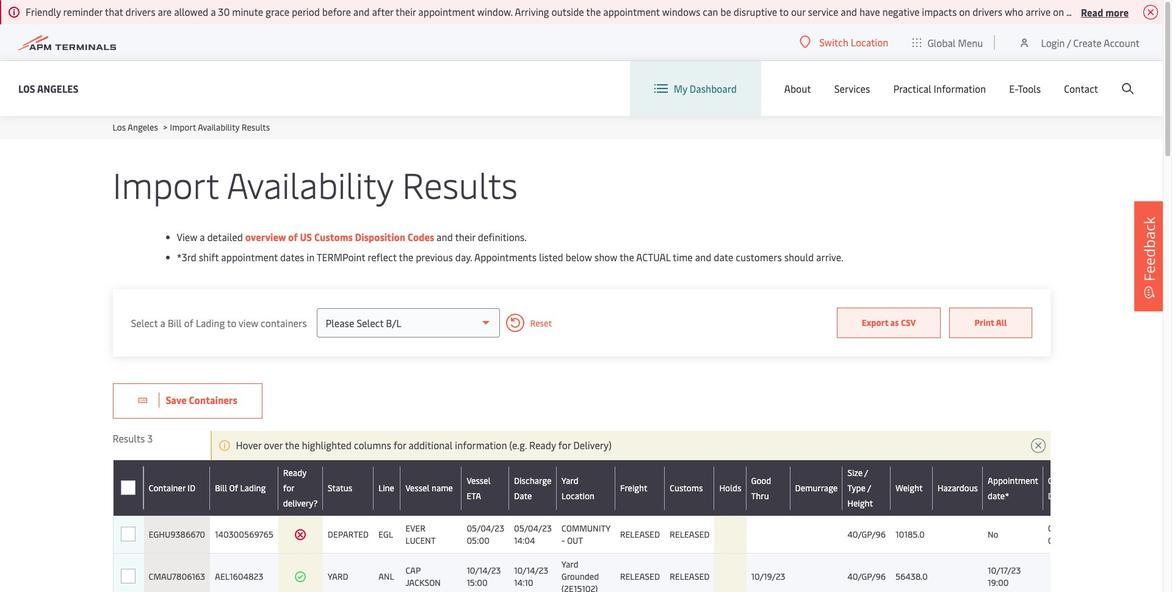 Task type: vqa. For each thing, say whether or not it's contained in the screenshot.
Pier within Strategically located in Southern California, Pier 400 provides both a logistical and undisrupted advantage for shipping lines, BCO's, freight forwarders and the trucking community. Our ocean carrier customers often benefit from our sufficient capacity and do not have to wait for berth or crane availability when their ships arrive with unexpected delays, i.e. due to Asian port congestion or bad weather.
no



Task type: describe. For each thing, give the bounding box(es) containing it.
ael1604823
[[215, 571, 263, 582]]

information
[[455, 438, 507, 452]]

reminder
[[63, 5, 103, 18]]

discharge
[[514, 475, 551, 486]]

grace
[[266, 5, 289, 18]]

yard for yard location
[[562, 475, 578, 486]]

eta
[[467, 490, 481, 502]]

overview
[[245, 230, 286, 244]]

0 vertical spatial bill
[[168, 316, 182, 329]]

1 horizontal spatial for
[[394, 438, 406, 452]]

practical information button
[[893, 61, 986, 116]]

results 3
[[113, 432, 153, 445]]

good thru
[[751, 475, 771, 502]]

my dashboard
[[674, 82, 737, 95]]

19:00
[[988, 577, 1009, 589]]

impacts
[[922, 5, 957, 18]]

select
[[131, 316, 158, 329]]

date inside gate out date
[[1048, 490, 1066, 502]]

discharge date
[[514, 475, 551, 502]]

1 that from the left
[[105, 5, 123, 18]]

services
[[834, 82, 870, 95]]

export as csv button
[[837, 308, 941, 338]]

1 horizontal spatial appointment
[[418, 5, 475, 18]]

save containers button
[[113, 383, 262, 419]]

00:34
[[1048, 535, 1071, 546]]

angeles for los angeles
[[37, 81, 78, 95]]

and left date
[[695, 250, 711, 264]]

10/17/23 19:00
[[988, 565, 1021, 589]]

size
[[847, 467, 863, 479]]

2 that from the left
[[1123, 5, 1142, 18]]

the right the reflect at the top of the page
[[399, 250, 413, 264]]

type
[[847, 482, 866, 494]]

time
[[673, 250, 693, 264]]

0 vertical spatial los angeles link
[[18, 81, 78, 96]]

the right 'over'
[[285, 438, 300, 452]]

hover
[[236, 438, 262, 452]]

size / type / height
[[847, 467, 873, 509]]

container
[[149, 482, 185, 494]]

service
[[808, 5, 838, 18]]

ready inside ready for delivery?
[[283, 467, 307, 479]]

0 horizontal spatial results
[[113, 432, 145, 445]]

print all
[[975, 317, 1007, 328]]

csv
[[901, 317, 916, 328]]

actual
[[636, 250, 671, 264]]

export
[[862, 317, 889, 328]]

appointments
[[474, 250, 537, 264]]

ever
[[405, 523, 426, 534]]

10/14/23 15:00
[[467, 565, 501, 589]]

period
[[292, 5, 320, 18]]

2 horizontal spatial for
[[558, 438, 571, 452]]

yard location
[[562, 475, 595, 502]]

1 vertical spatial their
[[455, 230, 475, 244]]

columns
[[354, 438, 391, 452]]

login
[[1041, 36, 1065, 49]]

about button
[[784, 61, 811, 116]]

out
[[567, 535, 583, 546]]

as
[[890, 317, 899, 328]]

us
[[300, 230, 312, 244]]

/ for login
[[1067, 36, 1071, 49]]

after
[[372, 5, 393, 18]]

day.
[[455, 250, 472, 264]]

-
[[562, 535, 565, 546]]

print
[[975, 317, 994, 328]]

no
[[988, 529, 998, 540]]

10/19/23
[[751, 571, 785, 582]]

delivery)
[[573, 438, 612, 452]]

minute
[[232, 5, 263, 18]]

hover over the highlighted columns for additional information (e.g. ready for delivery)
[[236, 438, 612, 452]]

read more button
[[1081, 4, 1129, 20]]

/ for size
[[864, 467, 868, 479]]

reflect
[[368, 250, 397, 264]]

1 horizontal spatial results
[[242, 121, 270, 133]]

jackson
[[405, 577, 441, 589]]

community - out
[[562, 523, 610, 546]]

2 arrive from the left
[[1144, 5, 1169, 18]]

thru
[[751, 490, 769, 502]]

be
[[721, 5, 731, 18]]

14:10
[[514, 577, 533, 589]]

1 vertical spatial bill
[[215, 482, 227, 494]]

disruptive
[[734, 5, 777, 18]]

name
[[432, 482, 453, 494]]

definitions.
[[478, 230, 527, 244]]

los angeles
[[18, 81, 78, 95]]

*3rd
[[177, 250, 196, 264]]

export as csv
[[862, 317, 916, 328]]

2 horizontal spatial a
[[211, 5, 216, 18]]

contact button
[[1064, 61, 1098, 116]]

before
[[322, 5, 351, 18]]

disposition
[[355, 230, 405, 244]]

1 horizontal spatial customs
[[670, 482, 703, 494]]

below
[[566, 250, 592, 264]]

2 drivers from the left
[[973, 5, 1003, 18]]

feedback button
[[1134, 201, 1165, 311]]

gate out date
[[1048, 475, 1082, 502]]

allowed
[[174, 5, 208, 18]]

date inside discharge date
[[514, 490, 532, 502]]

more
[[1106, 5, 1129, 19]]

switch location button
[[800, 35, 888, 49]]

and up 'previous'
[[437, 230, 453, 244]]

friendly
[[26, 5, 61, 18]]

global
[[928, 36, 956, 49]]

switch
[[819, 35, 848, 49]]

yard
[[328, 571, 348, 582]]

freight
[[620, 482, 647, 494]]

overview of us customs disposition codes link
[[245, 230, 434, 244]]

eghu9386670
[[149, 529, 205, 540]]

save containers
[[166, 393, 237, 407]]

1 vertical spatial availability
[[227, 160, 393, 208]]

05/04/23 05:00
[[467, 523, 504, 546]]

14:04
[[514, 535, 535, 546]]

e-tools
[[1009, 82, 1041, 95]]

have
[[860, 5, 880, 18]]

0 vertical spatial ready
[[529, 438, 556, 452]]

arrive.
[[816, 250, 843, 264]]

1 vertical spatial to
[[227, 316, 236, 329]]

e-tools button
[[1009, 61, 1041, 116]]

2 horizontal spatial results
[[402, 160, 518, 208]]



Task type: locate. For each thing, give the bounding box(es) containing it.
codes
[[408, 230, 434, 244]]

2 10/14/23 from the left
[[514, 565, 548, 576]]

lucent
[[405, 535, 436, 546]]

to left view
[[227, 316, 236, 329]]

to left our
[[779, 5, 789, 18]]

and left after at the left
[[353, 5, 370, 18]]

date down 'gate'
[[1048, 490, 1066, 502]]

location up community on the bottom of page
[[562, 490, 595, 502]]

customs left holds
[[670, 482, 703, 494]]

0 vertical spatial to
[[779, 5, 789, 18]]

cap
[[405, 565, 421, 576]]

import down >
[[113, 160, 219, 208]]

appointment left windows
[[603, 5, 660, 18]]

0 horizontal spatial date
[[514, 490, 532, 502]]

05:00
[[467, 535, 490, 546]]

cap jackson
[[405, 565, 441, 589]]

appointment date*
[[988, 475, 1038, 502]]

e-
[[1009, 82, 1018, 95]]

arrive left 'o'
[[1144, 5, 1169, 18]]

1 vertical spatial yard
[[562, 559, 578, 570]]

our
[[791, 5, 806, 18]]

lading left view
[[196, 316, 225, 329]]

their up day.
[[455, 230, 475, 244]]

05/11/23 00:34
[[1048, 523, 1082, 546]]

2 on from the left
[[1053, 5, 1064, 18]]

bill right select
[[168, 316, 182, 329]]

1 on from the left
[[959, 5, 970, 18]]

a for bill
[[160, 316, 165, 329]]

of
[[288, 230, 298, 244], [184, 316, 193, 329]]

40/gp/96 left 56438.0
[[847, 571, 886, 582]]

0 horizontal spatial bill
[[168, 316, 182, 329]]

2 vertical spatial a
[[160, 316, 165, 329]]

drivers left who
[[973, 5, 1003, 18]]

2 horizontal spatial appointment
[[603, 5, 660, 18]]

vessel
[[467, 475, 491, 486], [405, 482, 429, 494]]

the right 'show'
[[620, 250, 634, 264]]

that right "reminder"
[[105, 5, 123, 18]]

05/04/23 up 14:04 on the left bottom
[[514, 523, 552, 534]]

10/14/23 up the 14:10
[[514, 565, 548, 576]]

date down discharge on the bottom of the page
[[514, 490, 532, 502]]

date
[[514, 490, 532, 502], [1048, 490, 1066, 502]]

0 horizontal spatial drivers
[[126, 5, 155, 18]]

1 drivers from the left
[[126, 5, 155, 18]]

40/gp/96 for 10185.0
[[847, 529, 886, 540]]

arrive right who
[[1026, 5, 1051, 18]]

0 horizontal spatial their
[[396, 5, 416, 18]]

los for los angeles
[[18, 81, 35, 95]]

2 date from the left
[[1048, 490, 1066, 502]]

for inside ready for delivery?
[[283, 482, 295, 494]]

ready up the delivery?
[[283, 467, 307, 479]]

0 vertical spatial 40/gp/96
[[847, 529, 886, 540]]

vessel up "eta"
[[467, 475, 491, 486]]

on right 'impacts'
[[959, 5, 970, 18]]

line
[[378, 482, 394, 494]]

1 horizontal spatial ready
[[529, 438, 556, 452]]

2 yard from the top
[[562, 559, 578, 570]]

yard right discharge on the bottom of the page
[[562, 475, 578, 486]]

0 vertical spatial import
[[170, 121, 196, 133]]

1 horizontal spatial lading
[[240, 482, 266, 494]]

2 40/gp/96 from the top
[[847, 571, 886, 582]]

of right select
[[184, 316, 193, 329]]

on left 'time.' on the top
[[1053, 5, 1064, 18]]

o
[[1172, 5, 1172, 18]]

1 horizontal spatial date
[[1048, 490, 1066, 502]]

0 vertical spatial los
[[18, 81, 35, 95]]

global menu button
[[901, 24, 995, 61]]

*3rd shift appointment dates in termpoint reflect the previous day. appointments listed below show the actual time and date customers should arrive.
[[177, 250, 843, 264]]

los
[[18, 81, 35, 95], [113, 121, 126, 133]]

1 horizontal spatial arrive
[[1144, 5, 1169, 18]]

location
[[851, 35, 888, 49], [562, 490, 595, 502]]

dashboard
[[690, 82, 737, 95]]

1 horizontal spatial los
[[113, 121, 126, 133]]

1 horizontal spatial on
[[1053, 5, 1064, 18]]

save
[[166, 393, 187, 407]]

1 vertical spatial los
[[113, 121, 126, 133]]

bill left of
[[215, 482, 227, 494]]

read
[[1081, 5, 1103, 19]]

0 horizontal spatial los angeles link
[[18, 81, 78, 96]]

can
[[703, 5, 718, 18]]

0 horizontal spatial of
[[184, 316, 193, 329]]

1 horizontal spatial of
[[288, 230, 298, 244]]

1 horizontal spatial location
[[851, 35, 888, 49]]

close alert image
[[1143, 5, 1158, 20]]

10/14/23 up '15:00'
[[467, 565, 501, 576]]

hazardous
[[938, 482, 978, 494]]

1 horizontal spatial angeles
[[128, 121, 158, 133]]

40/gp/96 for 56438.0
[[847, 571, 886, 582]]

termpoint
[[317, 250, 365, 264]]

delivery?
[[283, 498, 318, 509]]

vessel for name
[[405, 482, 429, 494]]

vessel for eta
[[467, 475, 491, 486]]

customs up termpoint
[[314, 230, 353, 244]]

1 horizontal spatial their
[[455, 230, 475, 244]]

yard for yard grounded (2e15102)
[[562, 559, 578, 570]]

0 vertical spatial customs
[[314, 230, 353, 244]]

tools
[[1018, 82, 1041, 95]]

40/gp/96 down "height"
[[847, 529, 886, 540]]

and left have
[[841, 5, 857, 18]]

login / create account link
[[1019, 24, 1140, 60]]

for right columns
[[394, 438, 406, 452]]

1 vertical spatial /
[[864, 467, 868, 479]]

1 05/04/23 from the left
[[467, 523, 504, 534]]

lading right of
[[240, 482, 266, 494]]

import availability results
[[113, 160, 518, 208]]

/ right type
[[867, 482, 871, 494]]

0 vertical spatial /
[[1067, 36, 1071, 49]]

1 horizontal spatial bill
[[215, 482, 227, 494]]

0 horizontal spatial ready
[[283, 467, 307, 479]]

vessel left name
[[405, 482, 429, 494]]

0 horizontal spatial angeles
[[37, 81, 78, 95]]

availability
[[198, 121, 240, 133], [227, 160, 393, 208]]

drivers left 'are'
[[126, 5, 155, 18]]

gate
[[1048, 475, 1066, 486]]

container id
[[149, 482, 195, 494]]

create
[[1073, 36, 1102, 49]]

1 yard from the top
[[562, 475, 578, 486]]

windows
[[662, 5, 700, 18]]

los for los angeles > import availability results
[[113, 121, 126, 133]]

customs
[[314, 230, 353, 244], [670, 482, 703, 494]]

a right "view" at the top of the page
[[200, 230, 205, 244]]

who
[[1005, 5, 1023, 18]]

2 vertical spatial results
[[113, 432, 145, 445]]

1 horizontal spatial a
[[200, 230, 205, 244]]

date
[[714, 250, 733, 264]]

negative
[[882, 5, 920, 18]]

import
[[170, 121, 196, 133], [113, 160, 219, 208]]

los angeles > import availability results
[[113, 121, 270, 133]]

0 horizontal spatial lading
[[196, 316, 225, 329]]

not ready image
[[294, 529, 307, 541]]

good
[[751, 475, 771, 486]]

05/04/23 up 05:00
[[467, 523, 504, 534]]

0 vertical spatial location
[[851, 35, 888, 49]]

1 vertical spatial import
[[113, 160, 219, 208]]

containers
[[189, 393, 237, 407]]

1 vertical spatial los angeles link
[[113, 121, 158, 133]]

for left delivery)
[[558, 438, 571, 452]]

0 horizontal spatial customs
[[314, 230, 353, 244]]

ready image
[[294, 571, 307, 583]]

0 horizontal spatial vessel
[[405, 482, 429, 494]]

a left the '30'
[[211, 5, 216, 18]]

0 horizontal spatial los
[[18, 81, 35, 95]]

1 vertical spatial location
[[562, 490, 595, 502]]

05/11/23
[[1048, 523, 1082, 534]]

my dashboard button
[[654, 61, 737, 116]]

services button
[[834, 61, 870, 116]]

yard inside yard grounded (2e15102)
[[562, 559, 578, 570]]

angeles
[[37, 81, 78, 95], [128, 121, 158, 133]]

vessel eta
[[467, 475, 491, 502]]

0 horizontal spatial on
[[959, 5, 970, 18]]

date*
[[988, 490, 1009, 502]]

height
[[847, 498, 873, 509]]

1 vertical spatial customs
[[670, 482, 703, 494]]

that left the close alert icon on the top right of the page
[[1123, 5, 1142, 18]]

ready for delivery?
[[283, 467, 318, 509]]

1 horizontal spatial vessel
[[467, 475, 491, 486]]

10185.0
[[896, 529, 925, 540]]

0 horizontal spatial 05/04/23
[[467, 523, 504, 534]]

friendly reminder that drivers are allowed a 30 minute grace period before and after their appointment window. arriving outside the appointment windows can be disruptive to our service and have negative impacts on drivers who arrive on time. drivers that arrive o
[[26, 5, 1172, 18]]

1 vertical spatial ready
[[283, 467, 307, 479]]

0 horizontal spatial appointment
[[221, 250, 278, 264]]

0 vertical spatial a
[[211, 5, 216, 18]]

location for yard
[[562, 490, 595, 502]]

10/17/23
[[988, 565, 1021, 576]]

0 vertical spatial of
[[288, 230, 298, 244]]

a right select
[[160, 316, 165, 329]]

1 horizontal spatial drivers
[[973, 5, 1003, 18]]

1 vertical spatial 40/gp/96
[[847, 571, 886, 582]]

and
[[353, 5, 370, 18], [841, 5, 857, 18], [437, 230, 453, 244], [695, 250, 711, 264]]

1 arrive from the left
[[1026, 5, 1051, 18]]

0 horizontal spatial arrive
[[1026, 5, 1051, 18]]

05/04/23 for 14:04
[[514, 523, 552, 534]]

for up the delivery?
[[283, 482, 295, 494]]

1 horizontal spatial 05/04/23
[[514, 523, 552, 534]]

0 horizontal spatial that
[[105, 5, 123, 18]]

appointment down overview
[[221, 250, 278, 264]]

availability right >
[[198, 121, 240, 133]]

a for detailed
[[200, 230, 205, 244]]

1 vertical spatial a
[[200, 230, 205, 244]]

1 horizontal spatial to
[[779, 5, 789, 18]]

bill of lading
[[215, 482, 266, 494]]

egl
[[378, 529, 393, 540]]

05/04/23 14:04
[[514, 523, 552, 546]]

/ right login
[[1067, 36, 1071, 49]]

the
[[586, 5, 601, 18], [399, 250, 413, 264], [620, 250, 634, 264], [285, 438, 300, 452]]

containers
[[261, 316, 307, 329]]

0 horizontal spatial to
[[227, 316, 236, 329]]

10/14/23 for 15:00
[[467, 565, 501, 576]]

a
[[211, 5, 216, 18], [200, 230, 205, 244], [160, 316, 165, 329]]

1 vertical spatial results
[[402, 160, 518, 208]]

should
[[784, 250, 814, 264]]

1 horizontal spatial 10/14/23
[[514, 565, 548, 576]]

about
[[784, 82, 811, 95]]

1 10/14/23 from the left
[[467, 565, 501, 576]]

1 vertical spatial angeles
[[128, 121, 158, 133]]

are
[[158, 5, 172, 18]]

0 vertical spatial their
[[396, 5, 416, 18]]

their
[[396, 5, 416, 18], [455, 230, 475, 244]]

appointment left window.
[[418, 5, 475, 18]]

import right >
[[170, 121, 196, 133]]

availability up us
[[227, 160, 393, 208]]

None checkbox
[[121, 481, 136, 495], [121, 569, 136, 584], [121, 570, 136, 584], [121, 481, 136, 495], [121, 569, 136, 584], [121, 570, 136, 584]]

05/04/23 for 05:00
[[467, 523, 504, 534]]

1 40/gp/96 from the top
[[847, 529, 886, 540]]

1 horizontal spatial los angeles link
[[113, 121, 158, 133]]

to
[[779, 5, 789, 18], [227, 316, 236, 329]]

0 vertical spatial lading
[[196, 316, 225, 329]]

yard inside yard location
[[562, 475, 578, 486]]

contact
[[1064, 82, 1098, 95]]

/ right the size on the right bottom
[[864, 467, 868, 479]]

window.
[[477, 5, 513, 18]]

grounded
[[562, 571, 599, 582]]

1 vertical spatial lading
[[240, 482, 266, 494]]

previous
[[416, 250, 453, 264]]

their right after at the left
[[396, 5, 416, 18]]

over
[[264, 438, 283, 452]]

of left us
[[288, 230, 298, 244]]

yard up grounded
[[562, 559, 578, 570]]

location for switch
[[851, 35, 888, 49]]

2 vertical spatial /
[[867, 482, 871, 494]]

0 vertical spatial angeles
[[37, 81, 78, 95]]

location down have
[[851, 35, 888, 49]]

0 vertical spatial results
[[242, 121, 270, 133]]

global menu
[[928, 36, 983, 49]]

ready right (e.g.
[[529, 438, 556, 452]]

status
[[328, 482, 352, 494]]

in
[[307, 250, 315, 264]]

0 horizontal spatial location
[[562, 490, 595, 502]]

>
[[163, 121, 167, 133]]

0 horizontal spatial for
[[283, 482, 295, 494]]

0 horizontal spatial 10/14/23
[[467, 565, 501, 576]]

10/14/23 for 14:10
[[514, 565, 548, 576]]

1 horizontal spatial that
[[1123, 5, 1142, 18]]

practical
[[893, 82, 931, 95]]

0 vertical spatial availability
[[198, 121, 240, 133]]

1 vertical spatial of
[[184, 316, 193, 329]]

highlighted
[[302, 438, 352, 452]]

2 05/04/23 from the left
[[514, 523, 552, 534]]

0 horizontal spatial a
[[160, 316, 165, 329]]

holds
[[719, 482, 741, 494]]

1 date from the left
[[514, 490, 532, 502]]

None checkbox
[[121, 481, 136, 495], [121, 527, 136, 541], [121, 527, 136, 542], [121, 481, 136, 495], [121, 527, 136, 541], [121, 527, 136, 542]]

angeles for los angeles > import availability results
[[128, 121, 158, 133]]

0 vertical spatial yard
[[562, 475, 578, 486]]

the right outside
[[586, 5, 601, 18]]

account
[[1104, 36, 1140, 49]]



